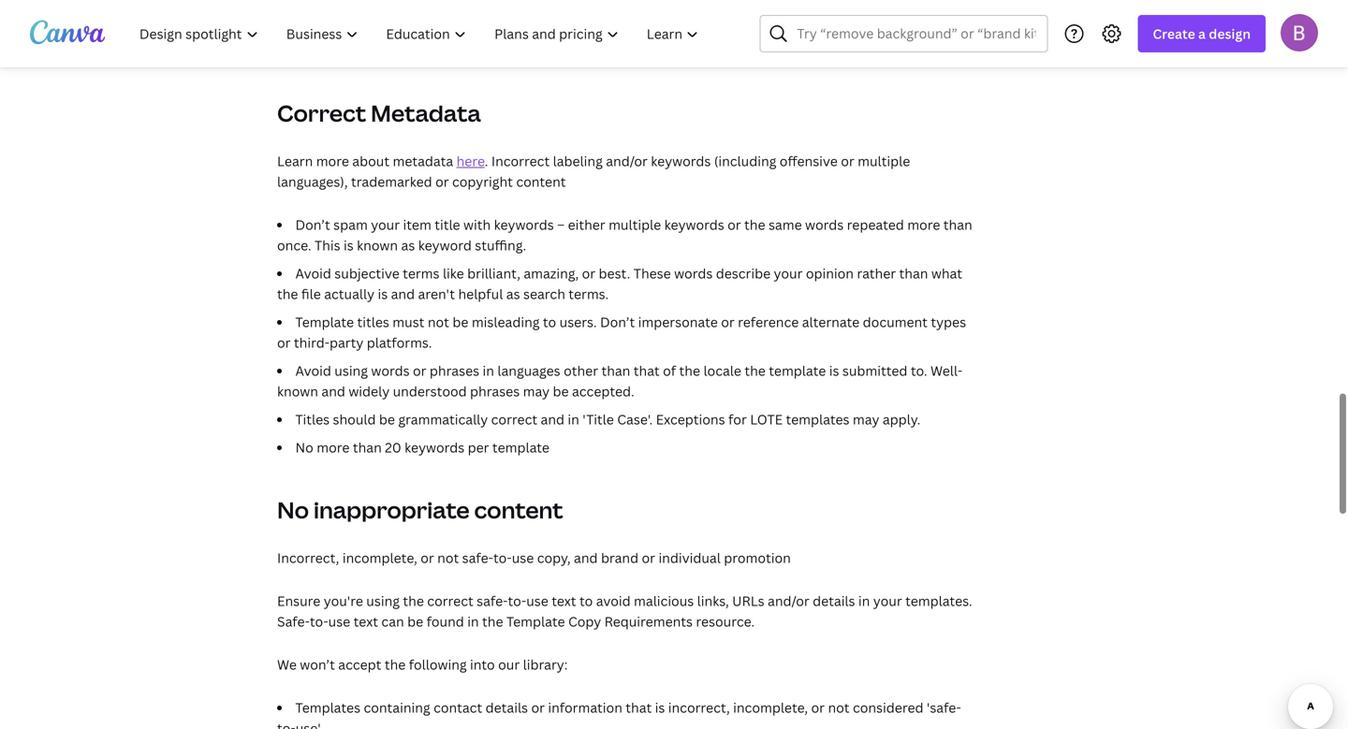 Task type: describe. For each thing, give the bounding box(es) containing it.
template inside the avoid using words or phrases in languages other than that of the locale the template is submitted to. well- known and widely understood phrases may be accepted.
[[769, 362, 826, 380]]

your inside the don't spam your item title with keywords – either multiple keywords or the same words repeated more than once. this is known as keyword stuffing.
[[371, 216, 400, 234]]

accepted.
[[572, 383, 635, 400]]

in left templates.
[[859, 592, 870, 610]]

create a design
[[1153, 25, 1251, 43]]

repeated
[[847, 216, 904, 234]]

once.
[[277, 236, 311, 254]]

.
[[485, 152, 488, 170]]

resource.
[[696, 613, 755, 631]]

template inside template titles must not be misleading to users. don't impersonate or reference alternate document types or third-party platforms.
[[295, 313, 354, 331]]

aren't
[[418, 285, 455, 303]]

than inside avoid subjective terms like brilliant, amazing, or best. these words describe your opinion rather than what the file actually is and aren't helpful as search terms.
[[899, 265, 928, 282]]

brand
[[601, 549, 639, 567]]

file
[[301, 285, 321, 303]]

that inside the avoid using words or phrases in languages other than that of the locale the template is submitted to. well- known and widely understood phrases may be accepted.
[[634, 362, 660, 380]]

impersonate
[[638, 313, 718, 331]]

is inside the don't spam your item title with keywords – either multiple keywords or the same words repeated more than once. this is known as keyword stuffing.
[[344, 236, 354, 254]]

don't inside template titles must not be misleading to users. don't impersonate or reference alternate document types or third-party platforms.
[[600, 313, 635, 331]]

templates
[[786, 411, 850, 428]]

1 vertical spatial use
[[526, 592, 549, 610]]

design
[[1209, 25, 1251, 43]]

known inside the don't spam your item title with keywords – either multiple keywords or the same words repeated more than once. this is known as keyword stuffing.
[[357, 236, 398, 254]]

create a design button
[[1138, 15, 1266, 52]]

0 vertical spatial phrases
[[430, 362, 480, 380]]

more for no more than 20 keywords per template
[[317, 439, 350, 457]]

urls
[[732, 592, 765, 610]]

your inside avoid subjective terms like brilliant, amazing, or best. these words describe your opinion rather than what the file actually is and aren't helpful as search terms.
[[774, 265, 803, 282]]

0 vertical spatial safe-
[[462, 549, 493, 567]]

0 horizontal spatial text
[[354, 613, 378, 631]]

be inside the avoid using words or phrases in languages other than that of the locale the template is submitted to. well- known and widely understood phrases may be accepted.
[[553, 383, 569, 400]]

incorrect
[[492, 152, 550, 170]]

a
[[1199, 25, 1206, 43]]

or inside the avoid using words or phrases in languages other than that of the locale the template is submitted to. well- known and widely understood phrases may be accepted.
[[413, 362, 427, 380]]

1 vertical spatial template
[[493, 439, 550, 457]]

safe-
[[277, 613, 310, 631]]

details inside ensure you're using the correct safe-to-use text to avoid malicious links, urls and/or details in your templates. safe-to-use text can be found in the template copy requirements resource.
[[813, 592, 855, 610]]

we
[[277, 656, 297, 674]]

alternate
[[802, 313, 860, 331]]

create
[[1153, 25, 1196, 43]]

can
[[382, 613, 404, 631]]

titles
[[295, 411, 330, 428]]

document
[[863, 313, 928, 331]]

with
[[464, 216, 491, 234]]

words inside avoid subjective terms like brilliant, amazing, or best. these words describe your opinion rather than what the file actually is and aren't helpful as search terms.
[[674, 265, 713, 282]]

contact
[[434, 699, 482, 717]]

and/or inside ensure you're using the correct safe-to-use text to avoid malicious links, urls and/or details in your templates. safe-to-use text can be found in the template copy requirements resource.
[[768, 592, 810, 610]]

and right "copy,"
[[574, 549, 598, 567]]

containing
[[364, 699, 430, 717]]

avoid subjective terms like brilliant, amazing, or best. these words describe your opinion rather than what the file actually is and aren't helpful as search terms.
[[277, 265, 963, 303]]

0 vertical spatial use
[[512, 549, 534, 567]]

more for learn more about metadata here
[[316, 152, 349, 170]]

more inside the don't spam your item title with keywords – either multiple keywords or the same words repeated more than once. this is known as keyword stuffing.
[[908, 216, 941, 234]]

per
[[468, 439, 489, 457]]

misleading
[[472, 313, 540, 331]]

learn
[[277, 152, 313, 170]]

to- down ensure
[[310, 613, 328, 631]]

the right "of"
[[679, 362, 700, 380]]

apply.
[[883, 411, 921, 428]]

platforms.
[[367, 334, 432, 352]]

found
[[427, 613, 464, 631]]

titles
[[357, 313, 389, 331]]

this
[[315, 236, 340, 254]]

must
[[393, 313, 425, 331]]

into
[[470, 656, 495, 674]]

1 vertical spatial content
[[474, 495, 563, 525]]

these
[[634, 265, 671, 282]]

locale
[[704, 362, 742, 380]]

be inside ensure you're using the correct safe-to-use text to avoid malicious links, urls and/or details in your templates. safe-to-use text can be found in the template copy requirements resource.
[[407, 613, 423, 631]]

describe
[[716, 265, 771, 282]]

may inside the avoid using words or phrases in languages other than that of the locale the template is submitted to. well- known and widely understood phrases may be accepted.
[[523, 383, 550, 400]]

in right found at the bottom of page
[[467, 613, 479, 631]]

ensure
[[277, 592, 321, 610]]

won't
[[300, 656, 335, 674]]

library:
[[523, 656, 568, 674]]

is inside templates containing contact details or information that is incorrect, incomplete, or not considered 'safe- to-use'
[[655, 699, 665, 717]]

search
[[523, 285, 565, 303]]

20
[[385, 439, 401, 457]]

promotion
[[724, 549, 791, 567]]

submitted
[[843, 362, 908, 380]]

links,
[[697, 592, 729, 610]]

titles should be grammatically correct and in 'title case'. exceptions for lote templates may apply.
[[295, 411, 921, 428]]

incorrect, incomplete, or not safe-to-use copy, and brand or individual promotion
[[277, 549, 791, 567]]

title
[[435, 216, 460, 234]]

no more than 20 keywords per template
[[295, 439, 550, 457]]

terms.
[[569, 285, 609, 303]]

is inside avoid subjective terms like brilliant, amazing, or best. these words describe your opinion rather than what the file actually is and aren't helpful as search terms.
[[378, 285, 388, 303]]

0 vertical spatial text
[[552, 592, 576, 610]]

the right locale
[[745, 362, 766, 380]]

or inside avoid subjective terms like brilliant, amazing, or best. these words describe your opinion rather than what the file actually is and aren't helpful as search terms.
[[582, 265, 596, 282]]

or inside the don't spam your item title with keywords – either multiple keywords or the same words repeated more than once. this is known as keyword stuffing.
[[728, 216, 741, 234]]

(including
[[714, 152, 777, 170]]

and inside the avoid using words or phrases in languages other than that of the locale the template is submitted to. well- known and widely understood phrases may be accepted.
[[322, 383, 345, 400]]

not inside templates containing contact details or information that is incorrect, incomplete, or not considered 'safe- to-use'
[[828, 699, 850, 717]]

actually
[[324, 285, 375, 303]]

avoid for subjective
[[295, 265, 331, 282]]

no for no inappropriate content
[[277, 495, 309, 525]]

the right the accept
[[385, 656, 406, 674]]

exceptions
[[656, 411, 725, 428]]

correct metadata
[[277, 98, 481, 128]]

no for no more than 20 keywords per template
[[295, 439, 314, 457]]

metadata
[[393, 152, 453, 170]]

to.
[[911, 362, 928, 380]]

other
[[564, 362, 598, 380]]

learn more about metadata here
[[277, 152, 485, 170]]

the inside avoid subjective terms like brilliant, amazing, or best. these words describe your opinion rather than what the file actually is and aren't helpful as search terms.
[[277, 285, 298, 303]]

templates
[[295, 699, 361, 717]]

copy
[[568, 613, 601, 631]]

stuffing.
[[475, 236, 526, 254]]

ensure you're using the correct safe-to-use text to avoid malicious links, urls and/or details in your templates. safe-to-use text can be found in the template copy requirements resource.
[[277, 592, 973, 631]]

no inappropriate content
[[277, 495, 563, 525]]

lote
[[750, 411, 783, 428]]

understood
[[393, 383, 467, 400]]

or left reference
[[721, 313, 735, 331]]

avoid for using
[[295, 362, 331, 380]]

keywords down grammatically
[[405, 439, 465, 457]]



Task type: vqa. For each thing, say whether or not it's contained in the screenshot.
"Template" inside the Template titles must not be misleading to users. Don't impersonate or reference alternate document types or third-party platforms.
yes



Task type: locate. For each thing, give the bounding box(es) containing it.
you're
[[324, 592, 363, 610]]

and/or inside . incorrect labeling and/or keywords (including offensive or multiple languages), trademarked or copyright content
[[606, 152, 648, 170]]

0 vertical spatial template
[[295, 313, 354, 331]]

0 horizontal spatial to
[[543, 313, 556, 331]]

1 vertical spatial as
[[506, 285, 520, 303]]

your
[[371, 216, 400, 234], [774, 265, 803, 282], [874, 592, 902, 610]]

known up titles
[[277, 383, 318, 400]]

safe- inside ensure you're using the correct safe-to-use text to avoid malicious links, urls and/or details in your templates. safe-to-use text can be found in the template copy requirements resource.
[[477, 592, 508, 610]]

languages
[[498, 362, 561, 380]]

copyright
[[452, 173, 513, 191]]

safe- up found at the bottom of page
[[462, 549, 493, 567]]

avoid inside the avoid using words or phrases in languages other than that of the locale the template is submitted to. well- known and widely understood phrases may be accepted.
[[295, 362, 331, 380]]

trademarked
[[351, 173, 432, 191]]

content down incorrect on the top left of the page
[[516, 173, 566, 191]]

keywords
[[651, 152, 711, 170], [494, 216, 554, 234], [665, 216, 725, 234], [405, 439, 465, 457]]

0 horizontal spatial don't
[[295, 216, 330, 234]]

template titles must not be misleading to users. don't impersonate or reference alternate document types or third-party platforms.
[[277, 313, 966, 352]]

1 vertical spatial your
[[774, 265, 803, 282]]

or right offensive
[[841, 152, 855, 170]]

template up third-
[[295, 313, 354, 331]]

keywords up these
[[665, 216, 725, 234]]

template up library:
[[507, 613, 565, 631]]

not down aren't
[[428, 313, 449, 331]]

that inside templates containing contact details or information that is incorrect, incomplete, or not considered 'safe- to-use'
[[626, 699, 652, 717]]

and/or right urls
[[768, 592, 810, 610]]

templates containing contact details or information that is incorrect, incomplete, or not considered 'safe- to-use'
[[277, 699, 961, 729]]

bob builder image
[[1281, 14, 1319, 51]]

0 vertical spatial avoid
[[295, 265, 331, 282]]

don't inside the don't spam your item title with keywords – either multiple keywords or the same words repeated more than once. this is known as keyword stuffing.
[[295, 216, 330, 234]]

be down helpful
[[453, 313, 469, 331]]

may down languages
[[523, 383, 550, 400]]

and down terms
[[391, 285, 415, 303]]

to- down incorrect, incomplete, or not safe-to-use copy, and brand or individual promotion
[[508, 592, 526, 610]]

safe- down incorrect, incomplete, or not safe-to-use copy, and brand or individual promotion
[[477, 592, 508, 610]]

0 horizontal spatial and/or
[[606, 152, 648, 170]]

templates.
[[906, 592, 973, 610]]

0 horizontal spatial template
[[493, 439, 550, 457]]

your left opinion
[[774, 265, 803, 282]]

correct inside ensure you're using the correct safe-to-use text to avoid malicious links, urls and/or details in your templates. safe-to-use text can be found in the template copy requirements resource.
[[427, 592, 474, 610]]

1 vertical spatial no
[[277, 495, 309, 525]]

to- left "copy,"
[[493, 549, 512, 567]]

incorrect,
[[668, 699, 730, 717]]

don't down avoid subjective terms like brilliant, amazing, or best. these words describe your opinion rather than what the file actually is and aren't helpful as search terms.
[[600, 313, 635, 331]]

1 vertical spatial don't
[[600, 313, 635, 331]]

1 vertical spatial phrases
[[470, 383, 520, 400]]

brilliant,
[[467, 265, 521, 282]]

don't spam your item title with keywords – either multiple keywords or the same words repeated more than once. this is known as keyword stuffing.
[[277, 216, 973, 254]]

0 vertical spatial incomplete,
[[343, 549, 417, 567]]

for
[[729, 411, 747, 428]]

than left 20
[[353, 439, 382, 457]]

is down the subjective
[[378, 285, 388, 303]]

1 horizontal spatial as
[[506, 285, 520, 303]]

correct up found at the bottom of page
[[427, 592, 474, 610]]

malicious
[[634, 592, 694, 610]]

2 vertical spatial more
[[317, 439, 350, 457]]

words down platforms.
[[371, 362, 410, 380]]

top level navigation element
[[127, 15, 715, 52]]

case'.
[[617, 411, 653, 428]]

1 vertical spatial avoid
[[295, 362, 331, 380]]

1 vertical spatial using
[[366, 592, 400, 610]]

0 vertical spatial content
[[516, 173, 566, 191]]

or
[[841, 152, 855, 170], [436, 173, 449, 191], [728, 216, 741, 234], [582, 265, 596, 282], [721, 313, 735, 331], [277, 334, 291, 352], [413, 362, 427, 380], [421, 549, 434, 567], [642, 549, 656, 567], [531, 699, 545, 717], [811, 699, 825, 717]]

incomplete, down inappropriate
[[343, 549, 417, 567]]

0 horizontal spatial your
[[371, 216, 400, 234]]

keywords up stuffing.
[[494, 216, 554, 234]]

incorrect,
[[277, 549, 339, 567]]

we won't accept the following into our library:
[[277, 656, 568, 674]]

avoid
[[295, 265, 331, 282], [295, 362, 331, 380]]

the left same on the right top
[[745, 216, 766, 234]]

your inside ensure you're using the correct safe-to-use text to avoid malicious links, urls and/or details in your templates. safe-to-use text can be found in the template copy requirements resource.
[[874, 592, 902, 610]]

1 avoid from the top
[[295, 265, 331, 282]]

to down search
[[543, 313, 556, 331]]

words right same on the right top
[[805, 216, 844, 234]]

details
[[813, 592, 855, 610], [486, 699, 528, 717]]

correct for the
[[427, 592, 474, 610]]

not for be
[[428, 313, 449, 331]]

1 horizontal spatial correct
[[491, 411, 538, 428]]

not for safe-
[[437, 549, 459, 567]]

1 vertical spatial that
[[626, 699, 652, 717]]

that right information
[[626, 699, 652, 717]]

or up understood
[[413, 362, 427, 380]]

content inside . incorrect labeling and/or keywords (including offensive or multiple languages), trademarked or copyright content
[[516, 173, 566, 191]]

to- down templates
[[277, 720, 296, 729]]

following
[[409, 656, 467, 674]]

0 horizontal spatial words
[[371, 362, 410, 380]]

0 vertical spatial may
[[523, 383, 550, 400]]

may left apply.
[[853, 411, 880, 428]]

the up into
[[482, 613, 503, 631]]

no up incorrect,
[[277, 495, 309, 525]]

is left submitted
[[829, 362, 839, 380]]

0 vertical spatial as
[[401, 236, 415, 254]]

more up languages), on the top of the page
[[316, 152, 349, 170]]

1 vertical spatial text
[[354, 613, 378, 631]]

your left templates.
[[874, 592, 902, 610]]

your left item on the top left
[[371, 216, 400, 234]]

more right repeated
[[908, 216, 941, 234]]

1 vertical spatial and/or
[[768, 592, 810, 610]]

rather
[[857, 265, 896, 282]]

either
[[568, 216, 606, 234]]

well-
[[931, 362, 963, 380]]

keyword
[[418, 236, 472, 254]]

1 horizontal spatial and/or
[[768, 592, 810, 610]]

template right per
[[493, 439, 550, 457]]

0 vertical spatial your
[[371, 216, 400, 234]]

the
[[745, 216, 766, 234], [277, 285, 298, 303], [679, 362, 700, 380], [745, 362, 766, 380], [403, 592, 424, 610], [482, 613, 503, 631], [385, 656, 406, 674]]

0 vertical spatial to
[[543, 313, 556, 331]]

reference
[[738, 313, 799, 331]]

1 horizontal spatial template
[[769, 362, 826, 380]]

avoid down third-
[[295, 362, 331, 380]]

to up "copy"
[[580, 592, 593, 610]]

or down 'no inappropriate content'
[[421, 549, 434, 567]]

should
[[333, 411, 376, 428]]

is left incorrect,
[[655, 699, 665, 717]]

1 vertical spatial words
[[674, 265, 713, 282]]

0 vertical spatial not
[[428, 313, 449, 331]]

and left 'title
[[541, 411, 565, 428]]

our
[[498, 656, 520, 674]]

use left "copy,"
[[512, 549, 534, 567]]

or left third-
[[277, 334, 291, 352]]

languages),
[[277, 173, 348, 191]]

0 vertical spatial template
[[769, 362, 826, 380]]

0 vertical spatial known
[[357, 236, 398, 254]]

words inside the avoid using words or phrases in languages other than that of the locale the template is submitted to. well- known and widely understood phrases may be accepted.
[[371, 362, 410, 380]]

text left can
[[354, 613, 378, 631]]

to-
[[493, 549, 512, 567], [508, 592, 526, 610], [310, 613, 328, 631], [277, 720, 296, 729]]

and inside avoid subjective terms like brilliant, amazing, or best. these words describe your opinion rather than what the file actually is and aren't helpful as search terms.
[[391, 285, 415, 303]]

be right can
[[407, 613, 423, 631]]

inappropriate
[[314, 495, 470, 525]]

content up incorrect, incomplete, or not safe-to-use copy, and brand or individual promotion
[[474, 495, 563, 525]]

0 horizontal spatial details
[[486, 699, 528, 717]]

–
[[557, 216, 565, 234]]

use down incorrect, incomplete, or not safe-to-use copy, and brand or individual promotion
[[526, 592, 549, 610]]

1 horizontal spatial to
[[580, 592, 593, 610]]

text
[[552, 592, 576, 610], [354, 613, 378, 631]]

may
[[523, 383, 550, 400], [853, 411, 880, 428]]

multiple inside the don't spam your item title with keywords – either multiple keywords or the same words repeated more than once. this is known as keyword stuffing.
[[609, 216, 661, 234]]

0 horizontal spatial known
[[277, 383, 318, 400]]

2 horizontal spatial words
[[805, 216, 844, 234]]

0 horizontal spatial may
[[523, 383, 550, 400]]

be up 20
[[379, 411, 395, 428]]

template
[[295, 313, 354, 331], [507, 613, 565, 631]]

2 horizontal spatial your
[[874, 592, 902, 610]]

not left considered
[[828, 699, 850, 717]]

more
[[316, 152, 349, 170], [908, 216, 941, 234], [317, 439, 350, 457]]

as inside avoid subjective terms like brilliant, amazing, or best. these words describe your opinion rather than what the file actually is and aren't helpful as search terms.
[[506, 285, 520, 303]]

1 vertical spatial incomplete,
[[733, 699, 808, 717]]

widely
[[349, 383, 390, 400]]

and up titles
[[322, 383, 345, 400]]

words
[[805, 216, 844, 234], [674, 265, 713, 282], [371, 362, 410, 380]]

incomplete, inside templates containing contact details or information that is incorrect, incomplete, or not considered 'safe- to-use'
[[733, 699, 808, 717]]

avoid inside avoid subjective terms like brilliant, amazing, or best. these words describe your opinion rather than what the file actually is and aren't helpful as search terms.
[[295, 265, 331, 282]]

than left what
[[899, 265, 928, 282]]

. incorrect labeling and/or keywords (including offensive or multiple languages), trademarked or copyright content
[[277, 152, 910, 191]]

not down 'no inappropriate content'
[[437, 549, 459, 567]]

not inside template titles must not be misleading to users. don't impersonate or reference alternate document types or third-party platforms.
[[428, 313, 449, 331]]

1 vertical spatial template
[[507, 613, 565, 631]]

0 horizontal spatial as
[[401, 236, 415, 254]]

1 horizontal spatial words
[[674, 265, 713, 282]]

to- inside templates containing contact details or information that is incorrect, incomplete, or not considered 'safe- to-use'
[[277, 720, 296, 729]]

correct down languages
[[491, 411, 538, 428]]

correct
[[491, 411, 538, 428], [427, 592, 474, 610]]

1 vertical spatial may
[[853, 411, 880, 428]]

the left file
[[277, 285, 298, 303]]

types
[[931, 313, 966, 331]]

content
[[516, 173, 566, 191], [474, 495, 563, 525]]

use down you're
[[328, 613, 350, 631]]

grammatically
[[398, 411, 488, 428]]

keywords left (including
[[651, 152, 711, 170]]

avoid up file
[[295, 265, 331, 282]]

don't
[[295, 216, 330, 234], [600, 313, 635, 331]]

and/or
[[606, 152, 648, 170], [768, 592, 810, 610]]

1 horizontal spatial template
[[507, 613, 565, 631]]

correct for grammatically
[[491, 411, 538, 428]]

using
[[335, 362, 368, 380], [366, 592, 400, 610]]

multiple up repeated
[[858, 152, 910, 170]]

as
[[401, 236, 415, 254], [506, 285, 520, 303]]

2 avoid from the top
[[295, 362, 331, 380]]

multiple right either
[[609, 216, 661, 234]]

correct
[[277, 98, 366, 128]]

best.
[[599, 265, 631, 282]]

amazing,
[[524, 265, 579, 282]]

more down titles
[[317, 439, 350, 457]]

0 vertical spatial don't
[[295, 216, 330, 234]]

known inside the avoid using words or phrases in languages other than that of the locale the template is submitted to. well- known and widely understood phrases may be accepted.
[[277, 383, 318, 400]]

details down our
[[486, 699, 528, 717]]

details inside templates containing contact details or information that is incorrect, incomplete, or not considered 'safe- to-use'
[[486, 699, 528, 717]]

avoid using words or phrases in languages other than that of the locale the template is submitted to. well- known and widely understood phrases may be accepted.
[[277, 362, 963, 400]]

details right urls
[[813, 592, 855, 610]]

to inside ensure you're using the correct safe-to-use text to avoid malicious links, urls and/or details in your templates. safe-to-use text can be found in the template copy requirements resource.
[[580, 592, 593, 610]]

about
[[352, 152, 390, 170]]

in inside the avoid using words or phrases in languages other than that of the locale the template is submitted to. well- known and widely understood phrases may be accepted.
[[483, 362, 494, 380]]

as inside the don't spam your item title with keywords – either multiple keywords or the same words repeated more than once. this is known as keyword stuffing.
[[401, 236, 415, 254]]

phrases down languages
[[470, 383, 520, 400]]

the up can
[[403, 592, 424, 610]]

0 vertical spatial no
[[295, 439, 314, 457]]

1 horizontal spatial multiple
[[858, 152, 910, 170]]

Try "remove background" or "brand kit" search field
[[797, 16, 1036, 52]]

0 horizontal spatial multiple
[[609, 216, 661, 234]]

using up widely
[[335, 362, 368, 380]]

in left languages
[[483, 362, 494, 380]]

multiple inside . incorrect labeling and/or keywords (including offensive or multiple languages), trademarked or copyright content
[[858, 152, 910, 170]]

opinion
[[806, 265, 854, 282]]

1 vertical spatial more
[[908, 216, 941, 234]]

terms
[[403, 265, 440, 282]]

or up terms.
[[582, 265, 596, 282]]

1 vertical spatial details
[[486, 699, 528, 717]]

in left 'title
[[568, 411, 580, 428]]

or down metadata
[[436, 173, 449, 191]]

no down titles
[[295, 439, 314, 457]]

to
[[543, 313, 556, 331], [580, 592, 593, 610]]

than up what
[[944, 216, 973, 234]]

considered
[[853, 699, 924, 717]]

1 horizontal spatial details
[[813, 592, 855, 610]]

1 horizontal spatial text
[[552, 592, 576, 610]]

2 vertical spatial use
[[328, 613, 350, 631]]

and
[[391, 285, 415, 303], [322, 383, 345, 400], [541, 411, 565, 428], [574, 549, 598, 567]]

accept
[[338, 656, 382, 674]]

the inside the don't spam your item title with keywords – either multiple keywords or the same words repeated more than once. this is known as keyword stuffing.
[[745, 216, 766, 234]]

that left "of"
[[634, 362, 660, 380]]

text up "copy"
[[552, 592, 576, 610]]

don't up the this
[[295, 216, 330, 234]]

template up templates
[[769, 362, 826, 380]]

1 vertical spatial not
[[437, 549, 459, 567]]

incomplete, right incorrect,
[[733, 699, 808, 717]]

keywords inside . incorrect labeling and/or keywords (including offensive or multiple languages), trademarked or copyright content
[[651, 152, 711, 170]]

safe-
[[462, 549, 493, 567], [477, 592, 508, 610]]

be inside template titles must not be misleading to users. don't impersonate or reference alternate document types or third-party platforms.
[[453, 313, 469, 331]]

than up accepted.
[[602, 362, 631, 380]]

using inside the avoid using words or phrases in languages other than that of the locale the template is submitted to. well- known and widely understood phrases may be accepted.
[[335, 362, 368, 380]]

1 horizontal spatial may
[[853, 411, 880, 428]]

be down other
[[553, 383, 569, 400]]

0 vertical spatial and/or
[[606, 152, 648, 170]]

template inside ensure you're using the correct safe-to-use text to avoid malicious links, urls and/or details in your templates. safe-to-use text can be found in the template copy requirements resource.
[[507, 613, 565, 631]]

2 vertical spatial your
[[874, 592, 902, 610]]

than inside the avoid using words or phrases in languages other than that of the locale the template is submitted to. well- known and widely understood phrases may be accepted.
[[602, 362, 631, 380]]

0 vertical spatial multiple
[[858, 152, 910, 170]]

subjective
[[335, 265, 400, 282]]

is down the 'spam'
[[344, 236, 354, 254]]

0 vertical spatial words
[[805, 216, 844, 234]]

or left considered
[[811, 699, 825, 717]]

of
[[663, 362, 676, 380]]

item
[[403, 216, 432, 234]]

known
[[357, 236, 398, 254], [277, 383, 318, 400]]

1 horizontal spatial incomplete,
[[733, 699, 808, 717]]

0 horizontal spatial incomplete,
[[343, 549, 417, 567]]

2 vertical spatial not
[[828, 699, 850, 717]]

'safe-
[[927, 699, 961, 717]]

0 vertical spatial that
[[634, 362, 660, 380]]

0 vertical spatial more
[[316, 152, 349, 170]]

0 horizontal spatial correct
[[427, 592, 474, 610]]

1 vertical spatial to
[[580, 592, 593, 610]]

1 vertical spatial known
[[277, 383, 318, 400]]

1 horizontal spatial known
[[357, 236, 398, 254]]

individual
[[659, 549, 721, 567]]

words right these
[[674, 265, 713, 282]]

as down brilliant,
[[506, 285, 520, 303]]

is inside the avoid using words or phrases in languages other than that of the locale the template is submitted to. well- known and widely understood phrases may be accepted.
[[829, 362, 839, 380]]

0 horizontal spatial template
[[295, 313, 354, 331]]

'title
[[583, 411, 614, 428]]

copy,
[[537, 549, 571, 567]]

0 vertical spatial using
[[335, 362, 368, 380]]

or down library:
[[531, 699, 545, 717]]

1 horizontal spatial your
[[774, 265, 803, 282]]

1 vertical spatial correct
[[427, 592, 474, 610]]

using up can
[[366, 592, 400, 610]]

1 horizontal spatial don't
[[600, 313, 635, 331]]

metadata
[[371, 98, 481, 128]]

0 vertical spatial details
[[813, 592, 855, 610]]

phrases up understood
[[430, 362, 480, 380]]

words inside the don't spam your item title with keywords – either multiple keywords or the same words repeated more than once. this is known as keyword stuffing.
[[805, 216, 844, 234]]

and/or right 'labeling'
[[606, 152, 648, 170]]

or right brand
[[642, 549, 656, 567]]

1 vertical spatial multiple
[[609, 216, 661, 234]]

0 vertical spatial correct
[[491, 411, 538, 428]]

2 vertical spatial words
[[371, 362, 410, 380]]

here link
[[457, 152, 485, 170]]

using inside ensure you're using the correct safe-to-use text to avoid malicious links, urls and/or details in your templates. safe-to-use text can be found in the template copy requirements resource.
[[366, 592, 400, 610]]

to inside template titles must not be misleading to users. don't impersonate or reference alternate document types or third-party platforms.
[[543, 313, 556, 331]]

known up the subjective
[[357, 236, 398, 254]]

1 vertical spatial safe-
[[477, 592, 508, 610]]

or up describe
[[728, 216, 741, 234]]

than inside the don't spam your item title with keywords – either multiple keywords or the same words repeated more than once. this is known as keyword stuffing.
[[944, 216, 973, 234]]



